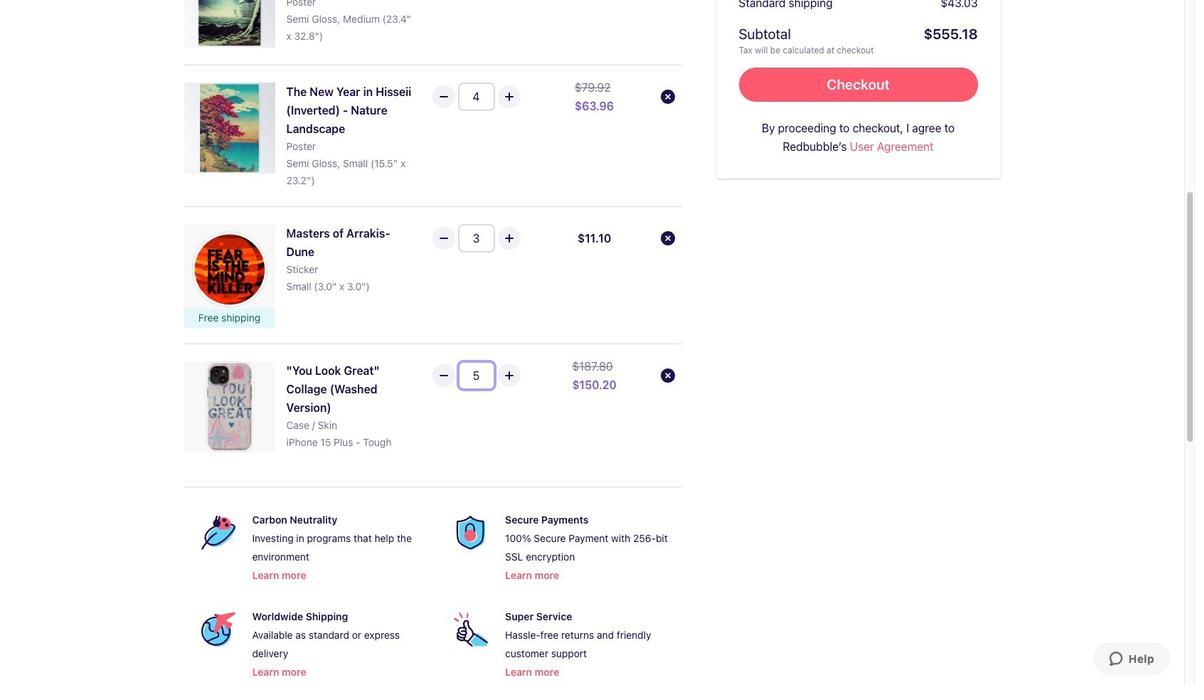 Task type: locate. For each thing, give the bounding box(es) containing it.
cost summary element
[[739, 0, 978, 56]]

line items in cart element
[[184, 0, 682, 487]]

carbon neutrality image
[[201, 516, 235, 550]]

the new year in hisseii (inverted) - nature landscape image
[[184, 83, 275, 174]]

0 vertical spatial quantity number field
[[458, 83, 495, 111]]

3 quantity number field from the top
[[458, 362, 495, 390]]

secure payments image
[[454, 516, 488, 550]]

trust signals element
[[184, 499, 682, 686]]

1 vertical spatial quantity number field
[[458, 224, 495, 253]]

1 quantity number field from the top
[[458, 83, 495, 111]]

Quantity number field
[[458, 83, 495, 111], [458, 224, 495, 253], [458, 362, 495, 390]]

2 vertical spatial quantity number field
[[458, 362, 495, 390]]

2 quantity number field from the top
[[458, 224, 495, 253]]



Task type: describe. For each thing, give the bounding box(es) containing it.
order summary element
[[717, 0, 1001, 179]]

"you look great" collage (washed version) image
[[184, 362, 275, 453]]

quantity number field for "you look great" collage (washed version) image
[[458, 362, 495, 390]]

5 lakes at moonlight  - nature landscape image
[[184, 0, 275, 48]]

super service image
[[454, 613, 488, 647]]

masters of arrakis- dune image
[[184, 224, 275, 315]]

worldwide shipping image
[[201, 613, 235, 647]]

quantity number field for the new year in hisseii (inverted) - nature landscape image at left top
[[458, 83, 495, 111]]



Task type: vqa. For each thing, say whether or not it's contained in the screenshot.
Clothes
no



